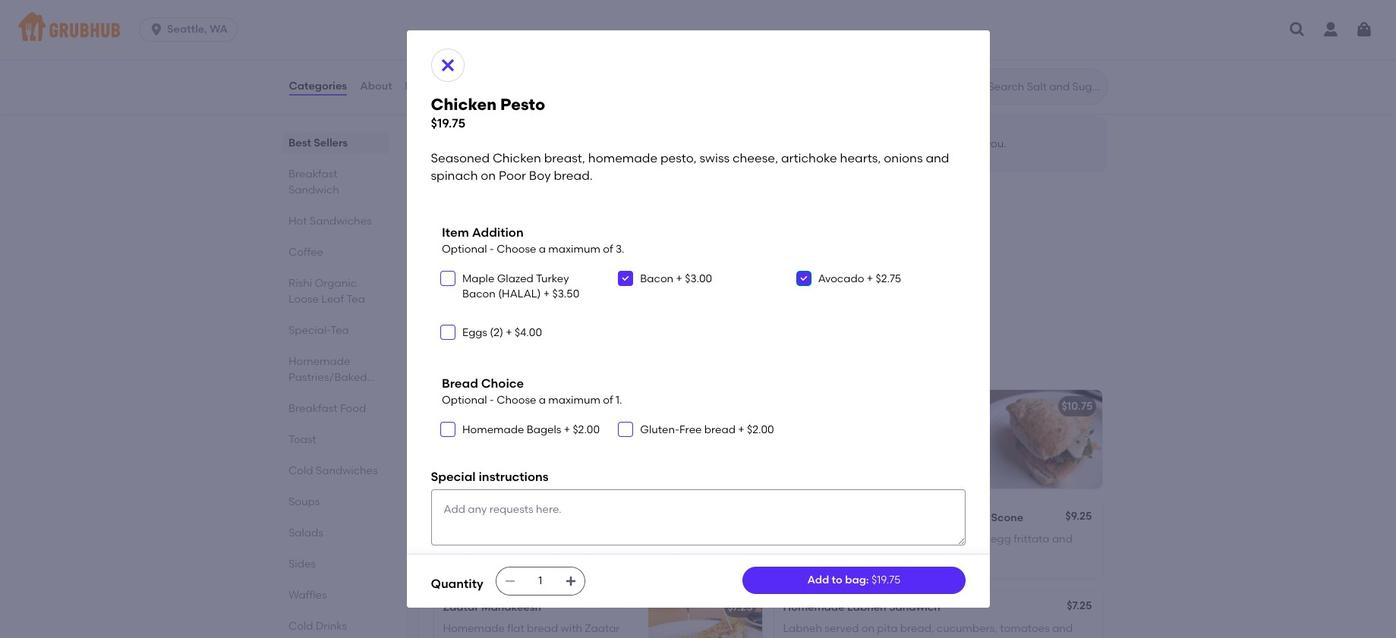 Task type: locate. For each thing, give the bounding box(es) containing it.
of inside offer valid on qualifying orders of $50 or more.
[[720, 39, 730, 52]]

1 vertical spatial bacon
[[463, 288, 496, 301]]

and right tomatoes
[[1053, 623, 1073, 636]]

maximum up bacon,
[[549, 394, 601, 407]]

and down scone,
[[509, 549, 530, 562]]

0 vertical spatial cold
[[288, 465, 313, 478]]

cheddar up homemade scone, bacon, swiss cheese, egg frittata and aioli.
[[560, 400, 607, 413]]

homemade for homemade bagels + $2.00
[[463, 424, 524, 437]]

sandwiches right hot
[[309, 215, 372, 228]]

homemade inside homemade scone, turkey, swiss cheese, egg frittata and aioli.
[[783, 533, 845, 546]]

turkey up add
[[783, 512, 817, 525]]

about button
[[359, 59, 393, 114]]

promo image
[[629, 18, 684, 73], [902, 18, 958, 73]]

bread for flat
[[527, 623, 558, 636]]

onions down your
[[884, 151, 923, 166]]

+ left $2.75
[[867, 273, 874, 286]]

categories button
[[288, 59, 348, 114]]

on up most ordered on grubhub
[[481, 168, 496, 183]]

$19.75
[[431, 116, 466, 130], [872, 574, 901, 587]]

2 valid from the left
[[748, 24, 773, 37]]

cheese up bag:
[[843, 512, 882, 525]]

labneh up greens.
[[783, 623, 823, 636]]

svg image
[[1356, 21, 1374, 39], [149, 22, 164, 37], [439, 56, 457, 74], [444, 274, 453, 283], [622, 274, 631, 283], [800, 274, 809, 283], [565, 576, 577, 588]]

see
[[446, 70, 465, 82]]

0 horizontal spatial bread
[[527, 623, 558, 636]]

1 horizontal spatial onions
[[884, 151, 923, 166]]

fresh left greens.
[[783, 638, 809, 639]]

a down grubhub
[[539, 243, 546, 256]]

a up jam,
[[498, 512, 505, 525]]

you.
[[986, 138, 1007, 150]]

0 vertical spatial spinach
[[431, 168, 478, 183]]

0 horizontal spatial $2.00
[[573, 424, 600, 437]]

0 vertical spatial aioli.
[[443, 437, 467, 450]]

1 horizontal spatial promo image
[[902, 18, 958, 73]]

$19.75 down reviews button
[[431, 116, 466, 130]]

homemade for homemade flat bread with zaatar (thyme), sesame and sumac seed
[[443, 623, 505, 636]]

bacon,
[[544, 422, 580, 435]]

waffles
[[288, 589, 327, 602]]

chive up homemade scone, turkey, swiss cheese, egg frittata and aioli.
[[959, 512, 989, 525]]

2 horizontal spatial egg
[[991, 533, 1012, 546]]

- inside 'bread choice optional - choose a maximum of 1.'
[[490, 394, 494, 407]]

turkey inside maple glazed turkey bacon (halal)
[[536, 273, 569, 286]]

add
[[808, 574, 830, 587]]

2 vertical spatial homemade
[[680, 533, 740, 546]]

1 valid from the left
[[475, 24, 500, 37]]

fresh down pita
[[862, 638, 887, 639]]

homemade inside homemade scone, swiss cheese, egg frittata, homemade tomato jam, and spinach.
[[443, 533, 505, 546]]

of left 3. on the left of page
[[603, 243, 613, 256]]

manakeesh
[[482, 601, 542, 614]]

chicken down chicken pesto $19.75
[[493, 151, 541, 166]]

pesto,
[[661, 151, 697, 166], [641, 280, 673, 293]]

(does
[[992, 638, 1022, 639]]

breast,
[[544, 151, 586, 166], [540, 280, 576, 293]]

rishi
[[288, 277, 312, 290]]

1 offer from the left
[[446, 24, 473, 37]]

pesto inside chicken pesto $19.75
[[501, 95, 546, 114]]

breakfast down the best sellers
[[288, 168, 337, 181]]

homemade inside homemade scone, swiss cheese, egg frittata, homemade tomato jam, and spinach.
[[680, 533, 740, 546]]

bread inside homemade flat bread with zaatar (thyme), sesame and sumac seed
[[527, 623, 558, 636]]

0 vertical spatial labneh
[[848, 601, 887, 614]]

bacon down bread at bottom left
[[443, 400, 477, 413]]

bring
[[868, 138, 895, 150]]

bacon + $3.00
[[641, 273, 713, 286]]

offer inside 'offer valid on first orders of $15 or more.'
[[446, 24, 473, 37]]

$2.00 down bacon and cheese on cheddar chive scone
[[573, 424, 600, 437]]

1 vertical spatial onions
[[531, 295, 565, 308]]

optional for item
[[442, 243, 487, 256]]

0 horizontal spatial bread.
[[554, 168, 593, 183]]

cheddar up homemade scone, turkey, swiss cheese, egg frittata and aioli.
[[910, 512, 957, 525]]

pesto, left $3.00
[[641, 280, 673, 293]]

1 vertical spatial zaatar
[[585, 623, 620, 636]]

valid inside 'offer valid on first orders of $15 or more.'
[[475, 24, 500, 37]]

0 vertical spatial turkey
[[536, 273, 569, 286]]

on
[[502, 24, 515, 37], [776, 24, 789, 37], [481, 168, 496, 183], [502, 220, 515, 233], [634, 295, 647, 308], [544, 400, 557, 413], [482, 512, 495, 525], [885, 512, 898, 525], [862, 623, 875, 636]]

offer valid on first orders of $15 or more.
[[446, 24, 603, 52]]

0 vertical spatial $19.75
[[431, 116, 466, 130]]

chicken right maple
[[495, 280, 538, 293]]

aioli.
[[443, 437, 467, 450], [783, 549, 807, 562]]

1 horizontal spatial artichoke
[[782, 151, 838, 166]]

0 vertical spatial pesto
[[501, 95, 546, 114]]

choose left this
[[616, 138, 656, 150]]

1 optional from the top
[[442, 243, 487, 256]]

1 cold from the top
[[288, 465, 313, 478]]

bread. up grubhub
[[554, 168, 593, 183]]

the
[[802, 138, 819, 150]]

choose for addition
[[497, 243, 537, 256]]

0 horizontal spatial frittata
[[676, 422, 712, 435]]

0 horizontal spatial poor
[[499, 168, 526, 183]]

scone, inside homemade scone, bacon, swiss cheese, egg frittata and aioli.
[[508, 422, 541, 435]]

2 cold from the top
[[288, 621, 313, 633]]

more. for qualifying
[[766, 39, 796, 52]]

more. for first
[[459, 39, 489, 52]]

chicken pesto $19.75
[[431, 95, 546, 130]]

0 vertical spatial cheese
[[503, 400, 542, 413]]

sandwiches up soups
[[315, 465, 378, 478]]

1 vertical spatial -
[[490, 394, 494, 407]]

sandwiches for cold sandwiches
[[315, 465, 378, 478]]

or inside offer valid on qualifying orders of $50 or more.
[[753, 39, 764, 52]]

on left 'first'
[[502, 24, 515, 37]]

maximum down grubhub
[[549, 243, 601, 256]]

2 promo image from the left
[[902, 18, 958, 73]]

0 vertical spatial frittata
[[676, 422, 712, 435]]

$3.50
[[553, 288, 580, 301]]

0 vertical spatial bacon
[[641, 273, 674, 286]]

0 horizontal spatial cheddar
[[507, 512, 554, 525]]

homemade flat bread with zaatar (thyme), sesame and sumac seed
[[443, 623, 620, 639]]

1 horizontal spatial $19.75
[[872, 574, 901, 587]]

homemade inside homemade flat bread with zaatar (thyme), sesame and sumac seed
[[443, 623, 505, 636]]

1 horizontal spatial poor
[[650, 295, 673, 308]]

of
[[575, 24, 585, 37], [720, 39, 730, 52], [603, 243, 613, 256], [603, 394, 613, 407]]

breast, right glazed
[[540, 280, 576, 293]]

valid for first
[[475, 24, 500, 37]]

seasoned chicken breast, homemade pesto, swiss cheese, artichoke hearts, onions and spinach on poor boy bread. down option
[[431, 151, 953, 183]]

1 more. from the left
[[459, 39, 489, 52]]

3.
[[616, 243, 625, 256]]

seasoned chicken breast, homemade pesto, swiss cheese, artichoke hearts, onions and spinach on poor boy bread.
[[431, 151, 953, 183], [442, 280, 744, 308]]

of left $15
[[575, 24, 585, 37]]

0 horizontal spatial cheese
[[503, 400, 542, 413]]

orders inside offer valid on qualifying orders of $50 or more.
[[845, 24, 877, 37]]

valid inside offer valid on qualifying orders of $50 or more.
[[748, 24, 773, 37]]

salads
[[288, 527, 323, 540]]

0 vertical spatial onions
[[884, 151, 923, 166]]

categories
[[289, 80, 347, 93]]

cold
[[288, 465, 313, 478], [288, 621, 313, 633]]

hearts, down will
[[841, 151, 881, 166]]

1 horizontal spatial offer
[[720, 24, 746, 37]]

1 breakfast from the top
[[288, 168, 337, 181]]

2 vertical spatial choose
[[497, 394, 537, 407]]

boy up grubhub
[[529, 168, 551, 183]]

-
[[490, 243, 494, 256], [490, 394, 494, 407]]

1 vertical spatial sandwiches
[[315, 465, 378, 478]]

egg
[[653, 422, 674, 435], [616, 533, 636, 546], [991, 533, 1012, 546]]

0 horizontal spatial scone,
[[508, 422, 541, 435]]

2 optional from the top
[[442, 394, 487, 407]]

bread right flat at the bottom of page
[[527, 623, 558, 636]]

frittata inside homemade scone, bacon, swiss cheese, egg frittata and aioli.
[[676, 422, 712, 435]]

offer inside offer valid on qualifying orders of $50 or more.
[[720, 24, 746, 37]]

bacon for and
[[443, 400, 477, 413]]

$19.75 inside chicken pesto $19.75
[[431, 116, 466, 130]]

pesto up glazed
[[487, 258, 516, 271]]

hearts,
[[841, 151, 881, 166], [493, 295, 529, 308]]

1 or from the left
[[446, 39, 457, 52]]

orders for first
[[539, 24, 572, 37]]

on up bacon,
[[544, 400, 557, 413]]

homemade up add
[[783, 533, 845, 546]]

0 vertical spatial seasoned chicken breast, homemade pesto, swiss cheese, artichoke hearts, onions and spinach on poor boy bread.
[[431, 151, 953, 183]]

sandwich up hot
[[288, 184, 339, 197]]

optional down item
[[442, 243, 487, 256]]

more. inside 'offer valid on first orders of $15 or more.'
[[459, 39, 489, 52]]

egg inside homemade scone, bacon, swiss cheese, egg frittata and aioli.
[[653, 422, 674, 435]]

1 vertical spatial pesto
[[487, 258, 516, 271]]

gluten-free bread + $2.00
[[641, 424, 774, 437]]

0 horizontal spatial $7.25
[[728, 601, 753, 614]]

seasoned down chicken pesto $19.75
[[431, 151, 490, 166]]

2 or from the left
[[753, 39, 764, 52]]

- for choice
[[490, 394, 494, 407]]

scone,
[[508, 422, 541, 435], [848, 533, 881, 546]]

cold sandwiches
[[288, 465, 378, 478]]

on right the veggie
[[482, 512, 495, 525]]

homemade down bread at bottom left
[[443, 422, 505, 435]]

1 horizontal spatial cheese
[[843, 512, 882, 525]]

1 horizontal spatial valid
[[748, 24, 773, 37]]

1 vertical spatial labneh
[[783, 623, 823, 636]]

1 horizontal spatial bread.
[[697, 295, 731, 308]]

choose down choice at the left of page
[[497, 394, 537, 407]]

out
[[953, 138, 970, 150]]

maximum for addition
[[549, 243, 601, 256]]

frittata for bacon and cheese on cheddar chive scone
[[676, 422, 712, 435]]

frittata for turkey and cheese on a cheddar chive scone
[[1014, 533, 1050, 546]]

1 maximum from the top
[[549, 243, 601, 256]]

0 vertical spatial -
[[490, 243, 494, 256]]

optional inside 'bread choice optional - choose a maximum of 1.'
[[442, 394, 487, 407]]

homemade
[[589, 151, 658, 166], [579, 280, 639, 293], [680, 533, 740, 546]]

your
[[898, 138, 920, 150]]

chive
[[609, 400, 639, 413], [556, 512, 586, 525], [959, 512, 989, 525]]

soups
[[288, 496, 320, 509]]

0 vertical spatial seasoned
[[431, 151, 490, 166]]

1 - from the top
[[490, 243, 494, 256]]

sandwich up bread,
[[889, 601, 941, 614]]

2 offer from the left
[[720, 24, 746, 37]]

bag:
[[846, 574, 869, 587]]

1 vertical spatial bread
[[527, 623, 558, 636]]

homemade inside homemade pastries/baked goods breakfast food
[[288, 355, 350, 368]]

avocado
[[819, 273, 865, 286]]

swiss inside homemade scone, bacon, swiss cheese, egg frittata and aioli.
[[582, 422, 609, 435]]

light
[[913, 638, 935, 639]]

scone, inside homemade scone, turkey, swiss cheese, egg frittata and aioli.
[[848, 533, 881, 546]]

1 vertical spatial breakfast
[[288, 403, 337, 415]]

cheese up homemade bagels + $2.00
[[503, 400, 542, 413]]

1 vertical spatial scone,
[[848, 533, 881, 546]]

0 horizontal spatial hearts,
[[493, 295, 529, 308]]

more. inside offer valid on qualifying orders of $50 or more.
[[766, 39, 796, 52]]

0 vertical spatial bread.
[[554, 168, 593, 183]]

a up turkey,
[[900, 512, 908, 525]]

+ left $3.50
[[544, 288, 550, 301]]

most ordered on grubhub
[[431, 220, 564, 233]]

homemade for homemade pastries/baked goods breakfast food
[[288, 355, 350, 368]]

0 vertical spatial bread
[[705, 424, 736, 437]]

svg image
[[1289, 21, 1307, 39], [444, 328, 453, 338], [444, 426, 453, 435], [622, 426, 631, 435], [504, 576, 516, 588]]

onions
[[884, 151, 923, 166], [531, 295, 565, 308]]

chive up homemade scone, swiss cheese, egg frittata, homemade tomato jam, and spinach.
[[556, 512, 586, 525]]

chicken down see
[[431, 95, 497, 114]]

scone
[[642, 400, 674, 413], [589, 512, 621, 525], [992, 512, 1024, 525]]

of inside item addition optional - choose a maximum of 3.
[[603, 243, 613, 256]]

cheese for bacon,
[[503, 400, 542, 413]]

1 horizontal spatial scone,
[[848, 533, 881, 546]]

turkey up + $3.50
[[536, 273, 569, 286]]

sandwiches
[[309, 215, 372, 228], [315, 465, 378, 478]]

chicken pesto
[[442, 258, 516, 271]]

to right out
[[973, 138, 983, 150]]

maximum inside 'bread choice optional - choose a maximum of 1.'
[[549, 394, 601, 407]]

0 horizontal spatial labneh
[[783, 623, 823, 636]]

1 horizontal spatial more.
[[766, 39, 796, 52]]

bread right free
[[705, 424, 736, 437]]

optional
[[442, 243, 487, 256], [442, 394, 487, 407]]

orders inside 'offer valid on first orders of $15 or more.'
[[539, 24, 572, 37]]

cheddar
[[560, 400, 607, 413], [507, 512, 554, 525], [910, 512, 957, 525]]

1 horizontal spatial egg
[[653, 422, 674, 435]]

1 vertical spatial optional
[[442, 394, 487, 407]]

1 vertical spatial choose
[[497, 243, 537, 256]]

more. down qualifying
[[766, 39, 796, 52]]

will
[[850, 138, 866, 150]]

1 horizontal spatial labneh
[[848, 601, 887, 614]]

0 horizontal spatial fresh
[[783, 638, 809, 639]]

and inside homemade scone, bacon, swiss cheese, egg frittata and aioli.
[[715, 422, 735, 435]]

on left qualifying
[[776, 24, 789, 37]]

details
[[468, 70, 503, 82]]

homemade down choice at the left of page
[[463, 424, 524, 437]]

2 horizontal spatial scone
[[992, 512, 1024, 525]]

2 more. from the left
[[766, 39, 796, 52]]

maximum inside item addition optional - choose a maximum of 3.
[[549, 243, 601, 256]]

offer up $50
[[720, 24, 746, 37]]

1 $2.00 from the left
[[573, 424, 600, 437]]

egg inside homemade scone, swiss cheese, egg frittata, homemade tomato jam, and spinach.
[[616, 533, 636, 546]]

- down addition
[[490, 243, 494, 256]]

1 horizontal spatial to
[[973, 138, 983, 150]]

0 horizontal spatial offer
[[446, 24, 473, 37]]

or right $50
[[753, 39, 764, 52]]

scone, left turkey,
[[848, 533, 881, 546]]

scone up gluten-
[[642, 400, 674, 413]]

spinach
[[431, 168, 478, 183], [591, 295, 631, 308]]

artichoke down the on the right top
[[782, 151, 838, 166]]

0 vertical spatial tea
[[346, 293, 365, 306]]

orders right 'first'
[[539, 24, 572, 37]]

pesto for chicken pesto $19.75
[[501, 95, 546, 114]]

$9.25
[[1066, 510, 1093, 523]]

cold for cold sandwiches
[[288, 465, 313, 478]]

on inside offer valid on qualifying orders of $50 or more.
[[776, 24, 789, 37]]

maple
[[463, 273, 495, 286]]

bread. down $3.00
[[697, 295, 731, 308]]

and down 'order'
[[926, 151, 950, 166]]

aioli. inside homemade scone, turkey, swiss cheese, egg frittata and aioli.
[[783, 549, 807, 562]]

and down $9.25
[[1053, 533, 1073, 546]]

onions up $4.00
[[531, 295, 565, 308]]

1 orders from the left
[[539, 24, 572, 37]]

choose inside item addition optional - choose a maximum of 3.
[[497, 243, 537, 256]]

1 vertical spatial sandwich
[[889, 601, 941, 614]]

and left the on the right top
[[779, 138, 799, 150]]

2 orders from the left
[[845, 24, 877, 37]]

breast, up grubhub
[[544, 151, 586, 166]]

goods
[[288, 387, 322, 400]]

1 vertical spatial frittata
[[1014, 533, 1050, 546]]

homemade inside homemade scone, bacon, swiss cheese, egg frittata and aioli.
[[443, 422, 505, 435]]

1 horizontal spatial aioli.
[[783, 549, 807, 562]]

swiss
[[700, 151, 730, 166], [676, 280, 702, 293], [582, 422, 609, 435], [545, 533, 571, 546], [920, 533, 947, 546]]

1 vertical spatial cheese
[[843, 512, 882, 525]]

0 vertical spatial breakfast
[[288, 168, 337, 181]]

optional for bread
[[442, 394, 487, 407]]

0 horizontal spatial onions
[[531, 295, 565, 308]]

aioli. inside homemade scone, bacon, swiss cheese, egg frittata and aioli.
[[443, 437, 467, 450]]

artichoke down maple
[[442, 295, 490, 308]]

of left $50
[[720, 39, 730, 52]]

homemade up pastries/baked
[[288, 355, 350, 368]]

sesame
[[489, 638, 529, 639]]

cold down 'toast'
[[288, 465, 313, 478]]

tea
[[346, 293, 365, 306], [330, 324, 349, 337]]

poor up most ordered on grubhub
[[499, 168, 526, 183]]

offer for offer valid on qualifying orders of $50 or more.
[[720, 24, 746, 37]]

1 vertical spatial cold
[[288, 621, 313, 633]]

or inside 'offer valid on first orders of $15 or more.'
[[446, 39, 457, 52]]

choose inside 'bread choice optional - choose a maximum of 1.'
[[497, 394, 537, 407]]

a inside 'bread choice optional - choose a maximum of 1.'
[[539, 394, 546, 407]]

1 vertical spatial maximum
[[549, 394, 601, 407]]

1 vertical spatial aioli.
[[783, 549, 807, 562]]

0 horizontal spatial to
[[832, 574, 843, 587]]

rishi organic loose leaf tea
[[288, 277, 365, 306]]

homemade down add
[[783, 601, 845, 614]]

scone, for bacon,
[[508, 422, 541, 435]]

zaatar
[[443, 601, 479, 614], [585, 623, 620, 636]]

bacon left $3.00
[[641, 273, 674, 286]]

hot
[[288, 215, 307, 228]]

offer
[[446, 24, 473, 37], [720, 24, 746, 37]]

sandwich
[[288, 184, 339, 197], [889, 601, 941, 614]]

0 horizontal spatial artichoke
[[442, 295, 490, 308]]

2 - from the top
[[490, 394, 494, 407]]

boy down bacon + $3.00
[[676, 295, 695, 308]]

choose down addition
[[497, 243, 537, 256]]

zaatar manakeesh image
[[648, 591, 762, 639]]

to right add
[[832, 574, 843, 587]]

scone, down 'bread choice optional - choose a maximum of 1.'
[[508, 422, 541, 435]]

swiss inside homemade scone, turkey, swiss cheese, egg frittata and aioli.
[[920, 533, 947, 546]]

boy
[[529, 168, 551, 183], [676, 295, 695, 308]]

and inside homemade flat bread with zaatar (thyme), sesame and sumac seed
[[531, 638, 552, 639]]

of left 1.
[[603, 394, 613, 407]]

1 vertical spatial seasoned
[[442, 280, 493, 293]]

0 vertical spatial sandwich
[[288, 184, 339, 197]]

on down bacon + $3.00
[[634, 295, 647, 308]]

seasoned chicken breast, homemade pesto, swiss cheese, artichoke hearts, onions and spinach on poor boy bread. down 3. on the left of page
[[442, 280, 744, 308]]

scone up homemade scone, swiss cheese, egg frittata, homemade tomato jam, and spinach.
[[589, 512, 621, 525]]

optional inside item addition optional - choose a maximum of 3.
[[442, 243, 487, 256]]

1 horizontal spatial scone
[[642, 400, 674, 413]]

1 vertical spatial $19.75
[[872, 574, 901, 587]]

1 horizontal spatial fresh
[[862, 638, 887, 639]]

0 horizontal spatial scone
[[589, 512, 621, 525]]

valid up $50
[[748, 24, 773, 37]]

sides
[[288, 558, 316, 571]]

veggie on a cheddar chive scone
[[443, 512, 621, 525]]

poor down bacon + $3.00
[[650, 295, 673, 308]]

hearts, down glazed
[[493, 295, 529, 308]]

0 horizontal spatial aioli.
[[443, 437, 467, 450]]

cheese, inside homemade scone, turkey, swiss cheese, egg frittata and aioli.
[[949, 533, 989, 546]]

pesto, down this
[[661, 151, 697, 166]]

- inside item addition optional - choose a maximum of 3.
[[490, 243, 494, 256]]

svg image inside main navigation navigation
[[1289, 21, 1307, 39]]

0 vertical spatial sandwiches
[[309, 215, 372, 228]]

avocado + $2.75
[[819, 273, 902, 286]]

bacon down maple
[[463, 288, 496, 301]]

2 maximum from the top
[[549, 394, 601, 407]]

0 horizontal spatial valid
[[475, 24, 500, 37]]

homemade
[[288, 355, 350, 368], [443, 422, 505, 435], [463, 424, 524, 437], [443, 533, 505, 546], [783, 533, 845, 546], [783, 601, 845, 614], [443, 623, 505, 636]]

0 vertical spatial boy
[[529, 168, 551, 183]]

2 breakfast from the top
[[288, 403, 337, 415]]

0 vertical spatial zaatar
[[443, 601, 479, 614]]

optional down bread at bottom left
[[442, 394, 487, 407]]

and
[[779, 138, 799, 150], [926, 151, 950, 166], [567, 295, 588, 308], [479, 400, 500, 413], [715, 422, 735, 435], [820, 512, 840, 525], [1053, 533, 1073, 546], [509, 549, 530, 562], [1053, 623, 1073, 636], [531, 638, 552, 639], [890, 638, 910, 639]]

tea right 'leaf'
[[346, 293, 365, 306]]

bread
[[705, 424, 736, 437], [527, 623, 558, 636]]

checkout
[[728, 138, 776, 150]]

1 vertical spatial poor
[[650, 295, 673, 308]]

and left sumac
[[531, 638, 552, 639]]

$2.75
[[876, 273, 902, 286]]

Search Salt and Sugar Cafe and Bakery search field
[[987, 80, 1103, 94]]

egg for bacon and cheese on cheddar chive scone
[[653, 422, 674, 435]]

jam,
[[484, 549, 507, 562]]

frittata inside homemade scone, turkey, swiss cheese, egg frittata and aioli.
[[1014, 533, 1050, 546]]

egg inside homemade scone, turkey, swiss cheese, egg frittata and aioli.
[[991, 533, 1012, 546]]



Task type: vqa. For each thing, say whether or not it's contained in the screenshot.
I
no



Task type: describe. For each thing, give the bounding box(es) containing it.
turkey and cheese on a cheddar chive scone
[[783, 512, 1024, 525]]

(2)
[[490, 327, 504, 340]]

sandwiches for hot sandwiches
[[309, 215, 372, 228]]

1 vertical spatial turkey
[[783, 512, 817, 525]]

best
[[288, 137, 311, 150]]

svg image inside seattle, wa button
[[149, 22, 164, 37]]

see details
[[446, 70, 503, 82]]

0 vertical spatial choose
[[616, 138, 656, 150]]

choice
[[481, 377, 524, 391]]

on right ordered
[[502, 220, 515, 233]]

sumac
[[554, 638, 589, 639]]

0 vertical spatial hearts,
[[841, 151, 881, 166]]

breakfast inside homemade pastries/baked goods breakfast food
[[288, 403, 337, 415]]

+ right (2)
[[506, 327, 512, 340]]

and inside homemade scone, turkey, swiss cheese, egg frittata and aioli.
[[1053, 533, 1073, 546]]

choose for choice
[[497, 394, 537, 407]]

of inside 'bread choice optional - choose a maximum of 1.'
[[603, 394, 613, 407]]

1 horizontal spatial cheddar
[[560, 400, 607, 413]]

pastries/baked
[[288, 371, 367, 384]]

store
[[821, 138, 847, 150]]

homemade scone, bacon, swiss cheese, egg frittata and aioli.
[[443, 422, 735, 450]]

homemade for homemade scone, bacon, swiss cheese, egg frittata and aioli.
[[443, 422, 505, 435]]

1 vertical spatial breast,
[[540, 280, 576, 293]]

2 $2.00 from the left
[[747, 424, 774, 437]]

1 promo image from the left
[[629, 18, 684, 73]]

homemade for homemade labneh sandwich
[[783, 601, 845, 614]]

(halal)
[[498, 288, 541, 301]]

scone, for turkey,
[[848, 533, 881, 546]]

glazed
[[497, 273, 534, 286]]

and right (halal)
[[567, 295, 588, 308]]

2 fresh from the left
[[862, 638, 887, 639]]

cold for cold drinks
[[288, 621, 313, 633]]

bread,
[[901, 623, 935, 636]]

about
[[360, 80, 392, 93]]

organic
[[314, 277, 357, 290]]

0 vertical spatial to
[[973, 138, 983, 150]]

orders for qualifying
[[845, 24, 877, 37]]

$50
[[732, 39, 751, 52]]

1 vertical spatial artichoke
[[442, 295, 490, 308]]

and inside homemade scone, swiss cheese, egg frittata, homemade tomato jam, and spinach.
[[509, 549, 530, 562]]

greens.
[[811, 638, 849, 639]]

not
[[1024, 638, 1042, 639]]

Special instructions text field
[[431, 490, 966, 546]]

and up add
[[820, 512, 840, 525]]

chicken up maple
[[442, 258, 484, 271]]

swiss inside homemade scone, swiss cheese, egg frittata, homemade tomato jam, and spinach.
[[545, 533, 571, 546]]

zaatar manakeesh
[[443, 601, 542, 614]]

svg image for gluten-free bread + $2.00
[[622, 426, 631, 435]]

most
[[431, 220, 456, 233]]

cheese for turkey,
[[843, 512, 882, 525]]

toast
[[288, 434, 316, 447]]

order
[[923, 138, 951, 150]]

maximum for choice
[[549, 394, 601, 407]]

loose
[[288, 293, 319, 306]]

spinach.
[[532, 549, 576, 562]]

qualifying
[[791, 24, 842, 37]]

bacon for +
[[641, 273, 674, 286]]

(thyme),
[[443, 638, 486, 639]]

maple glazed turkey bacon (halal)
[[463, 273, 569, 301]]

pesto for chicken pesto
[[487, 258, 516, 271]]

+ right free
[[739, 424, 745, 437]]

bread for free
[[705, 424, 736, 437]]

served
[[825, 623, 859, 636]]

choose this option at checkout and the store will bring your order out to you.
[[616, 138, 1007, 150]]

bacon inside maple glazed turkey bacon (halal)
[[463, 288, 496, 301]]

2 horizontal spatial chive
[[959, 512, 989, 525]]

homemade pastries/baked goods breakfast food
[[288, 355, 367, 415]]

eggs
[[463, 327, 488, 340]]

1 fresh from the left
[[783, 638, 809, 639]]

egg for turkey and cheese on a cheddar chive scone
[[991, 533, 1012, 546]]

or for offer valid on first orders of $15 or more.
[[446, 39, 457, 52]]

homemade bagels + $2.00
[[463, 424, 600, 437]]

+ left $3.00
[[676, 273, 683, 286]]

homemade for homemade scone, swiss cheese, egg frittata, homemade tomato jam, and spinach.
[[443, 533, 505, 546]]

addition
[[472, 226, 524, 240]]

cucumbers,
[[937, 623, 998, 636]]

food
[[340, 403, 366, 415]]

zaatar inside homemade flat bread with zaatar (thyme), sesame and sumac seed
[[585, 623, 620, 636]]

grubhub
[[518, 220, 564, 233]]

or for offer valid on qualifying orders of $50 or more.
[[753, 39, 764, 52]]

svg image for eggs (2) + $4.00
[[444, 328, 453, 338]]

1 vertical spatial homemade
[[579, 280, 639, 293]]

main navigation navigation
[[0, 0, 1397, 59]]

0 vertical spatial artichoke
[[782, 151, 838, 166]]

on inside labneh served on pita bread, cucumbers, tomatoes and fresh greens. a fresh and light sandwich. (does not com
[[862, 623, 875, 636]]

best sellers
[[288, 137, 348, 150]]

see details button
[[446, 63, 503, 90]]

and down choice at the left of page
[[479, 400, 500, 413]]

a inside item addition optional - choose a maximum of 3.
[[539, 243, 546, 256]]

sellers
[[314, 137, 348, 150]]

cold drinks
[[288, 621, 347, 633]]

aioli. for homemade scone, turkey, swiss cheese, egg frittata and aioli.
[[783, 549, 807, 562]]

special-
[[288, 324, 330, 337]]

flat
[[508, 623, 525, 636]]

+ $3.50
[[541, 288, 580, 301]]

add to bag: $19.75
[[808, 574, 901, 587]]

1 vertical spatial pesto,
[[641, 280, 673, 293]]

breakfast sandwich
[[288, 168, 339, 197]]

seattle, wa
[[167, 23, 228, 36]]

0 horizontal spatial chive
[[556, 512, 586, 525]]

offer for offer valid on first orders of $15 or more.
[[446, 24, 473, 37]]

0 vertical spatial homemade
[[589, 151, 658, 166]]

sandwich.
[[938, 638, 990, 639]]

$3.00
[[685, 273, 713, 286]]

1 vertical spatial tea
[[330, 324, 349, 337]]

tomato
[[443, 549, 482, 562]]

- for addition
[[490, 243, 494, 256]]

scone,
[[508, 533, 542, 546]]

tea inside rishi organic loose leaf tea
[[346, 293, 365, 306]]

wa
[[210, 23, 228, 36]]

labneh inside labneh served on pita bread, cucumbers, tomatoes and fresh greens. a fresh and light sandwich. (does not com
[[783, 623, 823, 636]]

bagels
[[527, 424, 562, 437]]

svg image for homemade bagels + $2.00
[[444, 426, 453, 435]]

1.
[[616, 394, 622, 407]]

chicken inside chicken pesto $19.75
[[431, 95, 497, 114]]

coffee
[[288, 246, 323, 259]]

option
[[679, 138, 712, 150]]

1 horizontal spatial sandwich
[[889, 601, 941, 614]]

first
[[518, 24, 537, 37]]

1 vertical spatial to
[[832, 574, 843, 587]]

with
[[561, 623, 583, 636]]

instructions
[[479, 470, 549, 485]]

special-tea
[[288, 324, 349, 337]]

seattle,
[[167, 23, 207, 36]]

salmon lox on cheddar chive scone image
[[989, 390, 1103, 489]]

item addition optional - choose a maximum of 3.
[[442, 226, 625, 256]]

+ right bagels
[[564, 424, 570, 437]]

veggie
[[443, 512, 479, 525]]

item
[[442, 226, 469, 240]]

reviews button
[[405, 59, 448, 114]]

valid for qualifying
[[748, 24, 773, 37]]

aioli. for homemade scone, bacon, swiss cheese, egg frittata and aioli.
[[443, 437, 467, 450]]

and down pita
[[890, 638, 910, 639]]

on up turkey,
[[885, 512, 898, 525]]

of inside 'offer valid on first orders of $15 or more.'
[[575, 24, 585, 37]]

breakfast inside breakfast sandwich
[[288, 168, 337, 181]]

special instructions
[[431, 470, 549, 485]]

homemade for homemade scone, turkey, swiss cheese, egg frittata and aioli.
[[783, 533, 845, 546]]

Input item quantity number field
[[524, 568, 557, 596]]

leaf
[[321, 293, 344, 306]]

1 vertical spatial seasoned chicken breast, homemade pesto, swiss cheese, artichoke hearts, onions and spinach on poor boy bread.
[[442, 280, 744, 308]]

cheese, inside homemade scone, swiss cheese, egg frittata, homemade tomato jam, and spinach.
[[574, 533, 613, 546]]

special
[[431, 470, 476, 485]]

offer valid on qualifying orders of $50 or more.
[[720, 24, 877, 52]]

on inside 'offer valid on first orders of $15 or more.'
[[502, 24, 515, 37]]

a
[[851, 638, 859, 639]]

0 vertical spatial breast,
[[544, 151, 586, 166]]

$4.00
[[515, 327, 542, 340]]

1 horizontal spatial boy
[[676, 295, 695, 308]]

0 horizontal spatial zaatar
[[443, 601, 479, 614]]

bacon and cheese on cheddar chive scone
[[443, 400, 674, 413]]

seattle, wa button
[[139, 17, 244, 42]]

2 horizontal spatial cheddar
[[910, 512, 957, 525]]

1 horizontal spatial chive
[[609, 400, 639, 413]]

pita
[[878, 623, 898, 636]]

homemade scone, turkey, swiss cheese, egg frittata and aioli.
[[783, 533, 1073, 562]]

drinks
[[315, 621, 347, 633]]

0 vertical spatial pesto,
[[661, 151, 697, 166]]

1 horizontal spatial $7.25
[[1067, 600, 1093, 613]]

cheese, inside homemade scone, bacon, swiss cheese, egg frittata and aioli.
[[611, 422, 651, 435]]

1 vertical spatial spinach
[[591, 295, 631, 308]]

ordered
[[458, 220, 499, 233]]

free
[[680, 424, 702, 437]]



